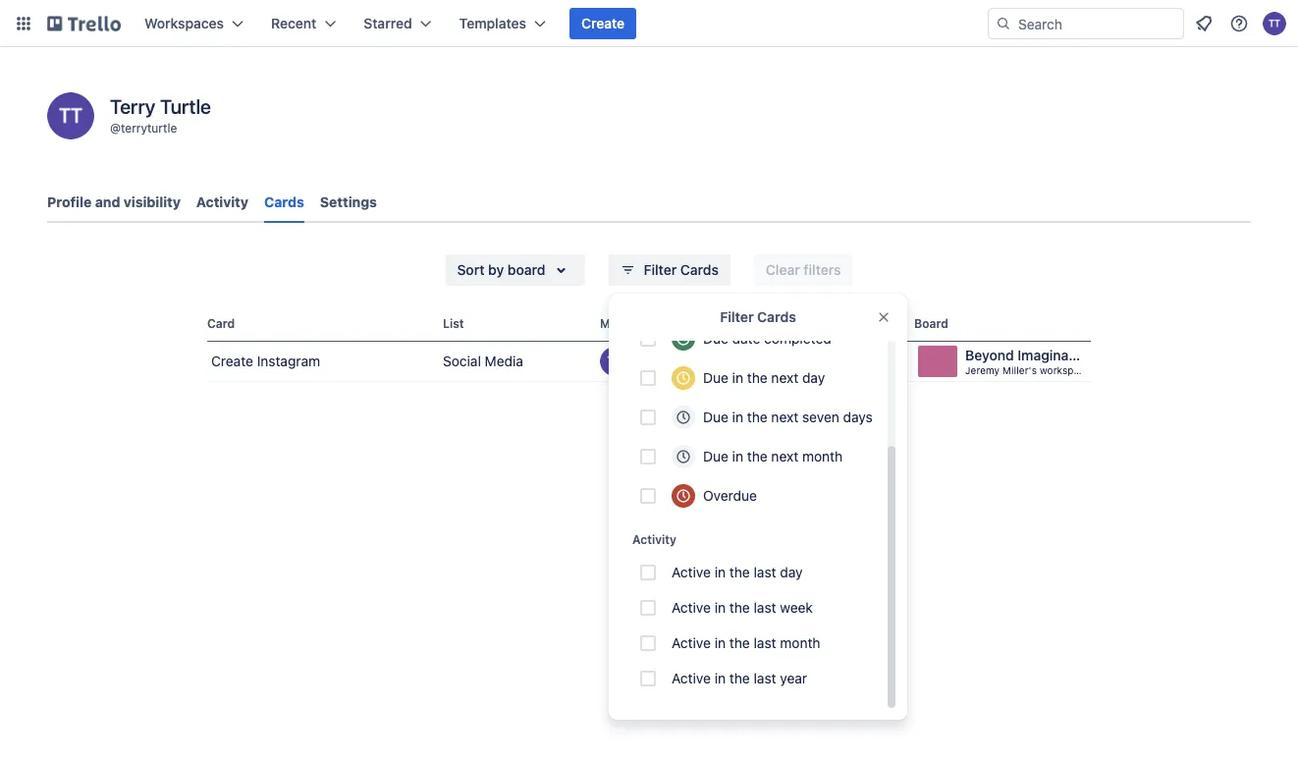 Task type: locate. For each thing, give the bounding box(es) containing it.
2 last from the top
[[754, 600, 776, 616]]

active up active in the last year
[[672, 635, 711, 651]]

day up week
[[780, 564, 803, 580]]

create for create instagram
[[211, 353, 253, 369]]

due down due in the next day
[[703, 409, 729, 425]]

1 vertical spatial month
[[780, 635, 821, 651]]

3 next from the top
[[771, 448, 799, 465]]

list
[[443, 316, 464, 330]]

cards inside button
[[680, 262, 719, 278]]

in for active in the last month
[[715, 635, 726, 651]]

seven
[[802, 409, 840, 425]]

due up overdue
[[703, 448, 729, 465]]

filter up due date completed
[[720, 309, 754, 325]]

workspaces
[[144, 15, 224, 31]]

last
[[754, 564, 776, 580], [754, 600, 776, 616], [754, 635, 776, 651], [754, 670, 776, 687]]

0 horizontal spatial filter
[[644, 262, 677, 278]]

miller's
[[1003, 364, 1037, 376]]

0 vertical spatial create
[[581, 15, 625, 31]]

due up due in the next day
[[703, 330, 729, 347]]

2 vertical spatial next
[[771, 448, 799, 465]]

the for due in the next month
[[747, 448, 768, 465]]

2 vertical spatial cards
[[757, 309, 796, 325]]

cards
[[264, 194, 304, 210], [680, 262, 719, 278], [757, 309, 796, 325]]

4 active from the top
[[672, 670, 711, 687]]

terry turtle (terryturtle) image
[[1263, 12, 1287, 35], [47, 92, 94, 139]]

activity left cards link
[[196, 194, 248, 210]]

in for active in the last week
[[715, 600, 726, 616]]

filter up 'members'
[[644, 262, 677, 278]]

create instagram link
[[207, 342, 435, 381]]

cards left clear
[[680, 262, 719, 278]]

month down week
[[780, 635, 821, 651]]

terryturtle
[[121, 121, 177, 135]]

by
[[488, 262, 504, 278]]

1 horizontal spatial date
[[793, 316, 819, 330]]

templates
[[459, 15, 526, 31]]

0 vertical spatial filter cards
[[644, 262, 719, 278]]

1 vertical spatial filter cards
[[720, 309, 796, 325]]

in
[[732, 370, 744, 386], [732, 409, 744, 425], [732, 448, 744, 465], [715, 564, 726, 580], [715, 600, 726, 616], [715, 635, 726, 651], [715, 670, 726, 687]]

0 vertical spatial filter
[[644, 262, 677, 278]]

day
[[802, 370, 825, 386], [780, 564, 803, 580]]

activity
[[196, 194, 248, 210], [633, 532, 677, 546]]

3 last from the top
[[754, 635, 776, 651]]

board
[[914, 316, 949, 330]]

create
[[581, 15, 625, 31], [211, 353, 253, 369]]

3 active from the top
[[672, 635, 711, 651]]

0 horizontal spatial activity
[[196, 194, 248, 210]]

day for active in the last day
[[780, 564, 803, 580]]

2 horizontal spatial cards
[[757, 309, 796, 325]]

year
[[780, 670, 807, 687]]

last left year
[[754, 670, 776, 687]]

days
[[843, 409, 873, 425]]

1 horizontal spatial activity
[[633, 532, 677, 546]]

month down seven
[[802, 448, 843, 465]]

the up active in the last week
[[730, 564, 750, 580]]

next for seven
[[771, 409, 799, 425]]

last up active in the last week
[[754, 564, 776, 580]]

cards link
[[264, 185, 304, 223]]

last for month
[[754, 635, 776, 651]]

profile
[[47, 194, 92, 210]]

in up active in the last year
[[715, 635, 726, 651]]

in for due in the next day
[[732, 370, 744, 386]]

due for due in the next seven days
[[703, 409, 729, 425]]

0 vertical spatial month
[[802, 448, 843, 465]]

open information menu image
[[1230, 14, 1249, 33]]

0 vertical spatial terry turtle (terryturtle) image
[[1263, 12, 1287, 35]]

active for active in the last week
[[672, 600, 711, 616]]

due in the next month
[[703, 448, 843, 465]]

1 horizontal spatial create
[[581, 15, 625, 31]]

4 last from the top
[[754, 670, 776, 687]]

filters
[[804, 262, 841, 278]]

month
[[802, 448, 843, 465], [780, 635, 821, 651]]

in up active in the last week
[[715, 564, 726, 580]]

beyond
[[965, 347, 1014, 363]]

in down the active in the last day
[[715, 600, 726, 616]]

create for create
[[581, 15, 625, 31]]

1 vertical spatial create
[[211, 353, 253, 369]]

last left week
[[754, 600, 776, 616]]

filter
[[644, 262, 677, 278], [720, 309, 754, 325]]

0 horizontal spatial filter cards
[[644, 262, 719, 278]]

the for active in the last week
[[730, 600, 750, 616]]

card
[[207, 316, 235, 330]]

sort by board
[[457, 262, 546, 278]]

1 horizontal spatial filter
[[720, 309, 754, 325]]

1 last from the top
[[754, 564, 776, 580]]

workspaces button
[[133, 8, 255, 39]]

in down the active in the last month
[[715, 670, 726, 687]]

next down due in the next seven days
[[771, 448, 799, 465]]

1 vertical spatial terry turtle (terryturtle) image
[[47, 92, 94, 139]]

filter cards
[[644, 262, 719, 278], [720, 309, 796, 325]]

next left seven
[[771, 409, 799, 425]]

2 next from the top
[[771, 409, 799, 425]]

active
[[672, 564, 711, 580], [672, 600, 711, 616], [672, 635, 711, 651], [672, 670, 711, 687]]

cards up due date completed
[[757, 309, 796, 325]]

the up active in the last year
[[730, 635, 750, 651]]

in down due in the next day
[[732, 409, 744, 425]]

the down the active in the last month
[[730, 670, 750, 687]]

search image
[[996, 16, 1012, 31]]

turtle
[[160, 94, 211, 117]]

imagination
[[1018, 347, 1094, 363]]

next up due in the next seven days
[[771, 370, 799, 386]]

the down the active in the last day
[[730, 600, 750, 616]]

day up seven
[[802, 370, 825, 386]]

filter cards up due date completed
[[720, 309, 796, 325]]

0 horizontal spatial cards
[[264, 194, 304, 210]]

active for active in the last year
[[672, 670, 711, 687]]

last for week
[[754, 600, 776, 616]]

0 vertical spatial day
[[802, 370, 825, 386]]

in for active in the last day
[[715, 564, 726, 580]]

create button
[[570, 8, 637, 39]]

active in the last week
[[672, 600, 813, 616]]

due down due date completed
[[703, 370, 729, 386]]

1 horizontal spatial terry turtle (terryturtle) image
[[1263, 12, 1287, 35]]

due in the next day
[[703, 370, 825, 386]]

due up due date completed
[[767, 316, 790, 330]]

filter inside filter cards button
[[644, 262, 677, 278]]

last for day
[[754, 564, 776, 580]]

active in the last year
[[672, 670, 807, 687]]

starred button
[[352, 8, 444, 39]]

completed
[[764, 330, 832, 347]]

terry turtle (terryturtle) image right open information menu image
[[1263, 12, 1287, 35]]

due for due date
[[767, 316, 790, 330]]

active down the active in the last month
[[672, 670, 711, 687]]

month for due in the next month
[[802, 448, 843, 465]]

date up completed
[[793, 316, 819, 330]]

terry turtle (terryturtle) image inside primary "element"
[[1263, 12, 1287, 35]]

1 active from the top
[[672, 564, 711, 580]]

profile and visibility link
[[47, 185, 181, 220]]

next
[[771, 370, 799, 386], [771, 409, 799, 425], [771, 448, 799, 465]]

members
[[600, 316, 654, 330]]

month for active in the last month
[[780, 635, 821, 651]]

last down active in the last week
[[754, 635, 776, 651]]

1 vertical spatial next
[[771, 409, 799, 425]]

activity up the active in the last day
[[633, 532, 677, 546]]

day for due in the next day
[[802, 370, 825, 386]]

1 vertical spatial day
[[780, 564, 803, 580]]

terry turtle (terryturtle) image left "@" at the left top of the page
[[47, 92, 94, 139]]

activity link
[[196, 185, 248, 220]]

date
[[793, 316, 819, 330], [732, 330, 761, 347]]

social media
[[443, 353, 523, 369]]

1 vertical spatial cards
[[680, 262, 719, 278]]

filter cards up 'members'
[[644, 262, 719, 278]]

starred
[[364, 15, 412, 31]]

cards right activity link
[[264, 194, 304, 210]]

clear filters
[[766, 262, 841, 278]]

date up due in the next day
[[732, 330, 761, 347]]

active down the active in the last day
[[672, 600, 711, 616]]

primary element
[[0, 0, 1298, 47]]

due
[[767, 316, 790, 330], [703, 330, 729, 347], [703, 370, 729, 386], [703, 409, 729, 425], [703, 448, 729, 465]]

0 horizontal spatial date
[[732, 330, 761, 347]]

in down due date completed
[[732, 370, 744, 386]]

close popover image
[[876, 309, 892, 325]]

media
[[485, 353, 523, 369]]

2 active from the top
[[672, 600, 711, 616]]

the down due date completed
[[747, 370, 768, 386]]

visibility
[[124, 194, 181, 210]]

active up active in the last week
[[672, 564, 711, 580]]

the for active in the last day
[[730, 564, 750, 580]]

0 horizontal spatial create
[[211, 353, 253, 369]]

1 vertical spatial activity
[[633, 532, 677, 546]]

create inside button
[[581, 15, 625, 31]]

1 horizontal spatial cards
[[680, 262, 719, 278]]

in for due in the next month
[[732, 448, 744, 465]]

date for due date completed
[[732, 330, 761, 347]]

the down due in the next day
[[747, 409, 768, 425]]

the for active in the last year
[[730, 670, 750, 687]]

terry turtle @ terryturtle
[[110, 94, 211, 135]]

0 vertical spatial next
[[771, 370, 799, 386]]

the
[[747, 370, 768, 386], [747, 409, 768, 425], [747, 448, 768, 465], [730, 564, 750, 580], [730, 600, 750, 616], [730, 635, 750, 651], [730, 670, 750, 687]]

last for year
[[754, 670, 776, 687]]

the up overdue
[[747, 448, 768, 465]]

1 next from the top
[[771, 370, 799, 386]]

instagram
[[257, 353, 320, 369]]

in up overdue
[[732, 448, 744, 465]]



Task type: vqa. For each thing, say whether or not it's contained in the screenshot.
in related to Due in the next month
yes



Task type: describe. For each thing, give the bounding box(es) containing it.
1 horizontal spatial filter cards
[[720, 309, 796, 325]]

settings link
[[320, 185, 377, 220]]

terry
[[110, 94, 156, 117]]

filter cards inside button
[[644, 262, 719, 278]]

terry turtle (terryturtle) image
[[600, 347, 630, 376]]

active for active in the last month
[[672, 635, 711, 651]]

the for active in the last month
[[730, 635, 750, 651]]

recent button
[[259, 8, 348, 39]]

Search field
[[1012, 9, 1184, 38]]

0 notifications image
[[1192, 12, 1216, 35]]

date for due date
[[793, 316, 819, 330]]

due date completed
[[703, 330, 832, 347]]

@
[[110, 121, 121, 135]]

due in the next seven days
[[703, 409, 873, 425]]

next for month
[[771, 448, 799, 465]]

due for due in the next day
[[703, 370, 729, 386]]

jeremy
[[965, 364, 1000, 376]]

recent
[[271, 15, 317, 31]]

0 vertical spatial activity
[[196, 194, 248, 210]]

create instagram
[[211, 353, 320, 369]]

the for due in the next seven days
[[747, 409, 768, 425]]

back to home image
[[47, 8, 121, 39]]

due date
[[767, 316, 819, 330]]

beyond imagination jeremy miller's workspace
[[965, 347, 1094, 376]]

workspace
[[1040, 364, 1091, 376]]

due for due date completed
[[703, 330, 729, 347]]

templates button
[[448, 8, 558, 39]]

clear
[[766, 262, 800, 278]]

board
[[508, 262, 546, 278]]

sort
[[457, 262, 485, 278]]

the for due in the next day
[[747, 370, 768, 386]]

week
[[780, 600, 813, 616]]

0 horizontal spatial terry turtle (terryturtle) image
[[47, 92, 94, 139]]

1 vertical spatial filter
[[720, 309, 754, 325]]

0 vertical spatial cards
[[264, 194, 304, 210]]

and
[[95, 194, 120, 210]]

in for due in the next seven days
[[732, 409, 744, 425]]

active for active in the last day
[[672, 564, 711, 580]]

clear filters button
[[754, 254, 853, 286]]

due for due in the next month
[[703, 448, 729, 465]]

filter cards button
[[608, 254, 731, 286]]

settings
[[320, 194, 377, 210]]

in for active in the last year
[[715, 670, 726, 687]]

sort by board button
[[445, 254, 585, 286]]

active in the last day
[[672, 564, 803, 580]]

social
[[443, 353, 481, 369]]

active in the last month
[[672, 635, 821, 651]]

profile and visibility
[[47, 194, 181, 210]]

next for day
[[771, 370, 799, 386]]

overdue
[[703, 488, 757, 504]]



